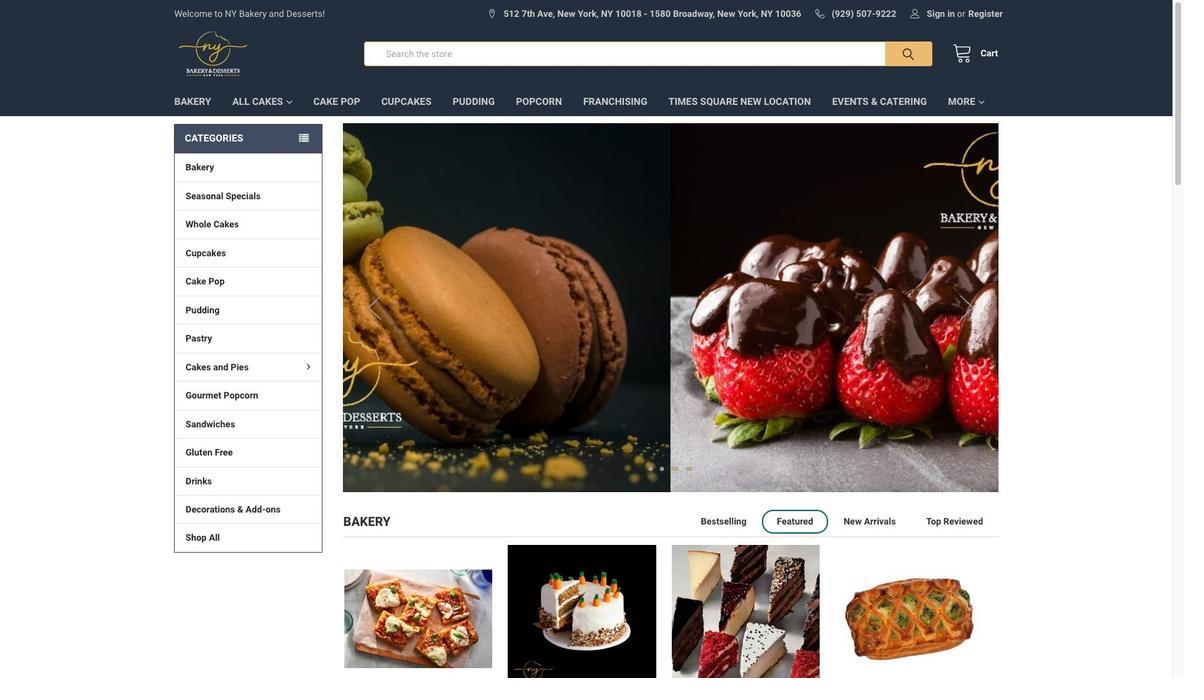Task type: describe. For each thing, give the bounding box(es) containing it.
linear user image
[[911, 9, 927, 18]]

x-large cake slices bundle of 3 image
[[672, 545, 820, 678]]

new x-large slice focaccia pizza image
[[344, 570, 492, 669]]

ny bakery and desserts image
[[174, 28, 252, 81]]



Task type: locate. For each thing, give the bounding box(es) containing it.
1 vertical spatial tab list
[[343, 507, 998, 537]]

banner
[[0, 0, 1173, 117]]

0 vertical spatial tab list
[[343, 458, 998, 479]]

2 tab list from the top
[[343, 507, 998, 537]]

linear phone handset image
[[816, 9, 832, 18]]

handmade x-large spinach feta bistro danish image
[[836, 545, 984, 678]]

None submit
[[855, 42, 932, 67]]

tab list
[[343, 458, 998, 479], [343, 507, 998, 537]]

1 tab list from the top
[[343, 458, 998, 479]]

carrot cake image
[[508, 545, 656, 678]]

linear map marker image
[[488, 9, 504, 18]]

Search the store field
[[364, 42, 932, 67]]



Task type: vqa. For each thing, say whether or not it's contained in the screenshot.
footer on the bottom of page
no



